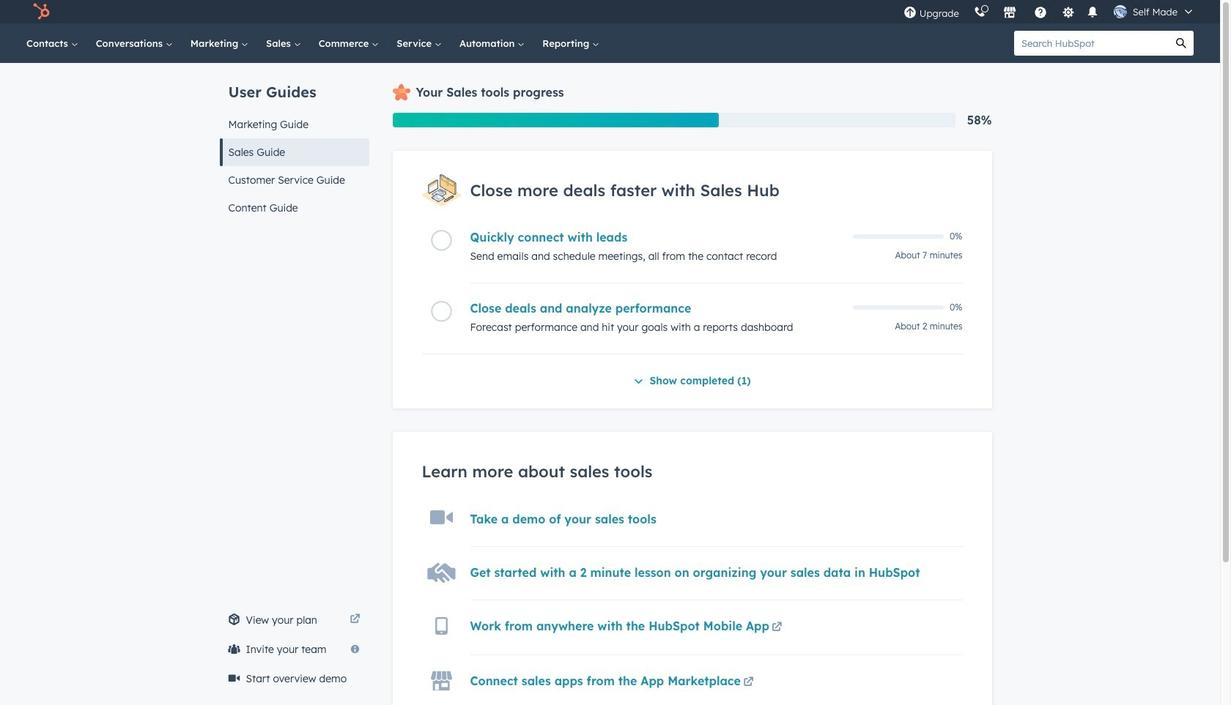 Task type: locate. For each thing, give the bounding box(es) containing it.
progress bar
[[393, 113, 719, 128]]

user guides element
[[220, 63, 369, 222]]

ruby anderson image
[[1114, 5, 1127, 18]]

marketplaces image
[[1003, 7, 1016, 20]]

link opens in a new window image
[[350, 612, 360, 630], [350, 615, 360, 626], [772, 620, 782, 638], [772, 623, 782, 634], [744, 675, 754, 693], [744, 678, 754, 689]]

menu
[[896, 0, 1203, 23]]



Task type: vqa. For each thing, say whether or not it's contained in the screenshot.
a to the right
no



Task type: describe. For each thing, give the bounding box(es) containing it.
Search HubSpot search field
[[1014, 31, 1169, 56]]



